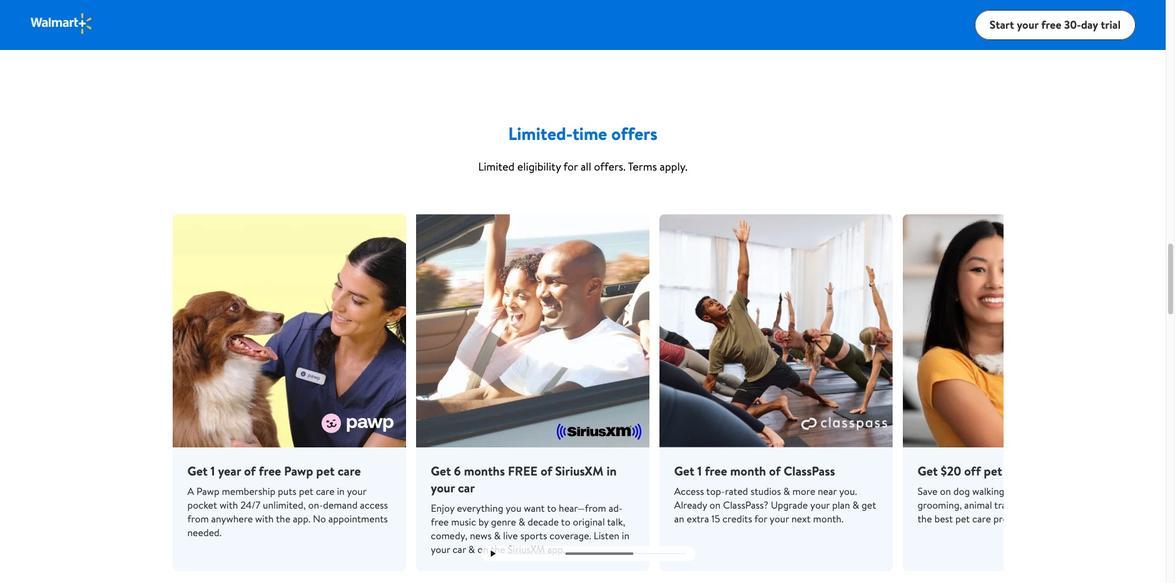 Task type: vqa. For each thing, say whether or not it's contained in the screenshot.


Task type: locate. For each thing, give the bounding box(es) containing it.
month
[[730, 463, 766, 480]]

car
[[458, 480, 475, 497], [453, 543, 466, 557]]

your up enjoy
[[431, 480, 455, 497]]

an
[[674, 512, 684, 526]]

free inside get 1 year of free pawp pet care a pawp membership puts pet care in your pocket with 24/7 unlimited, on-demand access from anywhere with the app. no appointments needed.
[[259, 463, 281, 480]]

get $20 off pet care with thumbtack save on dog walking, pet sitting, dog & cat grooming, animal training & so much more by the best pet care pros near you.
[[918, 463, 1119, 526]]

0 horizontal spatial in
[[337, 485, 345, 499]]

get for get $20 off pet care with thumbtack
[[918, 463, 938, 480]]

with up sitting,
[[1031, 463, 1055, 480]]

1 dog from the left
[[953, 485, 970, 499]]

1 vertical spatial by
[[479, 516, 489, 529]]

pawp
[[284, 463, 313, 480], [196, 485, 219, 499]]

1 1 from the left
[[211, 463, 215, 480]]

carousel controls navigation
[[481, 547, 695, 562]]

get inside get 1 free month of classpass access top-rated studios & more near you. already on classpass? upgrade your plan & get an extra 15 credits for your next month.
[[674, 463, 694, 480]]

your left next
[[770, 512, 789, 526]]

1 vertical spatial you.
[[1036, 512, 1054, 526]]

care up demand
[[338, 463, 361, 480]]

the inside get $20 off pet care with thumbtack save on dog walking, pet sitting, dog & cat grooming, animal training & so much more by the best pet care pros near you.
[[918, 512, 932, 526]]

0 horizontal spatial more
[[793, 485, 815, 499]]

1 inside get 1 year of free pawp pet care a pawp membership puts pet care in your pocket with 24/7 unlimited, on-demand access from anywhere with the app. no appointments needed.
[[211, 463, 215, 480]]

news
[[470, 529, 492, 543]]

music
[[451, 516, 476, 529]]

0 horizontal spatial on
[[477, 543, 488, 557]]

in right on-
[[337, 485, 345, 499]]

pet
[[316, 463, 335, 480], [984, 463, 1002, 480], [299, 485, 313, 499], [1009, 485, 1024, 499], [955, 512, 970, 526]]

decade
[[528, 516, 559, 529]]

1 for free
[[697, 463, 702, 480]]

1 horizontal spatial on
[[710, 499, 721, 512]]

4 get from the left
[[918, 463, 938, 480]]

1 horizontal spatial pawp
[[284, 463, 313, 480]]

0 vertical spatial near
[[818, 485, 837, 499]]

want
[[524, 502, 545, 516]]

0 horizontal spatial app.
[[293, 512, 310, 526]]

appointments
[[328, 512, 388, 526]]

& left "cat"
[[1077, 485, 1084, 499]]

& left play "image" at left bottom
[[468, 543, 475, 557]]

0 horizontal spatial the
[[276, 512, 290, 526]]

the down genre
[[491, 543, 505, 557]]

1 horizontal spatial by
[[1103, 499, 1113, 512]]

with
[[1031, 463, 1055, 480], [220, 499, 238, 512], [255, 512, 274, 526]]

24/7
[[240, 499, 260, 512]]

1 vertical spatial pawp
[[196, 485, 219, 499]]

no
[[313, 512, 326, 526]]

pawp up puts
[[284, 463, 313, 480]]

1 horizontal spatial dog
[[1058, 485, 1075, 499]]

plan
[[832, 499, 850, 512]]

get
[[187, 463, 208, 480], [431, 463, 451, 480], [674, 463, 694, 480], [918, 463, 938, 480]]

you. inside get 1 free month of classpass access top-rated studios & more near you. already on classpass? upgrade your plan & get an extra 15 credits for your next month.
[[839, 485, 857, 499]]

to right want at the left bottom of page
[[547, 502, 556, 516]]

get inside get 6 months free of siriusxm in your car enjoy everything you want to hear—from ad- free music by genre & decade to original talk, comedy, news & live sports coverage. listen in your car & on the siriusxm app.
[[431, 463, 451, 480]]

siriusxm up hear—from
[[555, 463, 604, 480]]

1 vertical spatial app.
[[547, 543, 565, 557]]

your down enjoy
[[431, 543, 450, 557]]

0 vertical spatial app.
[[293, 512, 310, 526]]

0 vertical spatial by
[[1103, 499, 1113, 512]]

1 inside get 1 free month of classpass access top-rated studios & more near you. already on classpass? upgrade your plan & get an extra 15 credits for your next month.
[[697, 463, 702, 480]]

pawp right 'a'
[[196, 485, 219, 499]]

0 horizontal spatial dog
[[953, 485, 970, 499]]

get up 'a'
[[187, 463, 208, 480]]

3 of from the left
[[769, 463, 781, 480]]

0 horizontal spatial by
[[479, 516, 489, 529]]

in inside get 1 year of free pawp pet care a pawp membership puts pet care in your pocket with 24/7 unlimited, on-demand access from anywhere with the app. no appointments needed.
[[337, 485, 345, 499]]

1 horizontal spatial 1
[[697, 463, 702, 480]]

to right decade
[[561, 516, 570, 529]]

offers
[[611, 121, 658, 146]]

1 horizontal spatial to
[[561, 516, 570, 529]]

free left music
[[431, 516, 449, 529]]

your
[[1017, 17, 1039, 32], [431, 480, 455, 497], [347, 485, 366, 499], [810, 499, 830, 512], [770, 512, 789, 526], [431, 543, 450, 557]]

2 1 from the left
[[697, 463, 702, 480]]

dog right sitting,
[[1058, 485, 1075, 499]]

in
[[607, 463, 617, 480], [337, 485, 345, 499], [622, 529, 630, 543]]

of inside get 1 year of free pawp pet care a pawp membership puts pet care in your pocket with 24/7 unlimited, on-demand access from anywhere with the app. no appointments needed.
[[244, 463, 256, 480]]

months
[[464, 463, 505, 480]]

talk,
[[607, 516, 625, 529]]

from
[[187, 512, 209, 526]]

near
[[818, 485, 837, 499], [1015, 512, 1034, 526]]

enjoy
[[431, 502, 454, 516]]

0 horizontal spatial you.
[[839, 485, 857, 499]]

access
[[674, 485, 704, 499]]

app. right the sports in the bottom left of the page
[[547, 543, 565, 557]]

1 horizontal spatial the
[[491, 543, 505, 557]]

pet right puts
[[299, 485, 313, 499]]

get up the access
[[674, 463, 694, 480]]

0 horizontal spatial siriusxm
[[508, 543, 545, 557]]

of right 'year'
[[244, 463, 256, 480]]

start your free 30-day trial
[[990, 17, 1121, 32]]

for right credits
[[754, 512, 767, 526]]

1 horizontal spatial of
[[541, 463, 552, 480]]

your up the appointments
[[347, 485, 366, 499]]

0 horizontal spatial pawp
[[196, 485, 219, 499]]

3 get from the left
[[674, 463, 694, 480]]

by right music
[[479, 516, 489, 529]]

free up the "top-"
[[705, 463, 727, 480]]

grooming,
[[918, 499, 962, 512]]

0 horizontal spatial with
[[220, 499, 238, 512]]

1 horizontal spatial near
[[1015, 512, 1034, 526]]

by inside get $20 off pet care with thumbtack save on dog walking, pet sitting, dog & cat grooming, animal training & so much more by the best pet care pros near you.
[[1103, 499, 1113, 512]]

0 vertical spatial siriusxm
[[555, 463, 604, 480]]

unlimited,
[[263, 499, 306, 512]]

on right save at bottom right
[[940, 485, 951, 499]]

next
[[792, 512, 811, 526]]

thumbtack
[[1058, 463, 1119, 480]]

more inside get $20 off pet care with thumbtack save on dog walking, pet sitting, dog & cat grooming, animal training & so much more by the best pet care pros near you.
[[1077, 499, 1100, 512]]

app. inside get 6 months free of siriusxm in your car enjoy everything you want to hear—from ad- free music by genre & decade to original talk, comedy, news & live sports coverage. listen in your car & on the siriusxm app.
[[547, 543, 565, 557]]

of
[[244, 463, 256, 480], [541, 463, 552, 480], [769, 463, 781, 480]]

already
[[674, 499, 707, 512]]

0 horizontal spatial for
[[563, 159, 578, 175]]

& left the live
[[494, 529, 501, 543]]

of right free
[[541, 463, 552, 480]]

more down classpass
[[793, 485, 815, 499]]

car up the everything
[[458, 480, 475, 497]]

siriusxm down decade
[[508, 543, 545, 557]]

app. left no on the left of the page
[[293, 512, 310, 526]]

free
[[1041, 17, 1062, 32], [259, 463, 281, 480], [705, 463, 727, 480], [431, 516, 449, 529]]

1 left 'year'
[[211, 463, 215, 480]]

1 up the access
[[697, 463, 702, 480]]

1 horizontal spatial app.
[[547, 543, 565, 557]]

0 vertical spatial you.
[[839, 485, 857, 499]]

app.
[[293, 512, 310, 526], [547, 543, 565, 557]]

you.
[[839, 485, 857, 499], [1036, 512, 1054, 526]]

by right "cat"
[[1103, 499, 1113, 512]]

training
[[994, 499, 1028, 512]]

1 horizontal spatial you.
[[1036, 512, 1054, 526]]

2 get from the left
[[431, 463, 451, 480]]

your left plan
[[810, 499, 830, 512]]

dog down $20
[[953, 485, 970, 499]]

free left 30-
[[1041, 17, 1062, 32]]

walking,
[[972, 485, 1007, 499]]

with down 'membership' on the bottom left
[[255, 512, 274, 526]]

0 vertical spatial in
[[607, 463, 617, 480]]

credits
[[723, 512, 752, 526]]

near down classpass
[[818, 485, 837, 499]]

1
[[211, 463, 215, 480], [697, 463, 702, 480]]

pet left sitting,
[[1009, 485, 1024, 499]]

2 horizontal spatial on
[[940, 485, 951, 499]]

get left the 6
[[431, 463, 451, 480]]

siriusxm
[[555, 463, 604, 480], [508, 543, 545, 557]]

more inside get 1 free month of classpass access top-rated studios & more near you. already on classpass? upgrade your plan & get an extra 15 credits for your next month.
[[793, 485, 815, 499]]

get inside get $20 off pet care with thumbtack save on dog walking, pet sitting, dog & cat grooming, animal training & so much more by the best pet care pros near you.
[[918, 463, 938, 480]]

30-
[[1064, 17, 1081, 32]]

2 of from the left
[[541, 463, 552, 480]]

&
[[783, 485, 790, 499], [1077, 485, 1084, 499], [853, 499, 859, 512], [1030, 499, 1037, 512], [519, 516, 525, 529], [494, 529, 501, 543], [468, 543, 475, 557]]

of inside get 6 months free of siriusxm in your car enjoy everything you want to hear—from ad- free music by genre & decade to original talk, comedy, news & live sports coverage. listen in your car & on the siriusxm app.
[[541, 463, 552, 480]]

1 get from the left
[[187, 463, 208, 480]]

you. down sitting,
[[1036, 512, 1054, 526]]

of inside get 1 free month of classpass access top-rated studios & more near you. already on classpass? upgrade your plan & get an extra 15 credits for your next month.
[[769, 463, 781, 480]]

time
[[572, 121, 607, 146]]

get
[[862, 499, 876, 512]]

classpass?
[[723, 499, 768, 512]]

in right listen
[[622, 529, 630, 543]]

much
[[1051, 499, 1075, 512]]

0 horizontal spatial 1
[[211, 463, 215, 480]]

top-
[[706, 485, 725, 499]]

day
[[1081, 17, 1098, 32]]

to
[[547, 502, 556, 516], [561, 516, 570, 529]]

1 vertical spatial in
[[337, 485, 345, 499]]

free inside get 6 months free of siriusxm in your car enjoy everything you want to hear—from ad- free music by genre & decade to original talk, comedy, news & live sports coverage. listen in your car & on the siriusxm app.
[[431, 516, 449, 529]]

pet up on-
[[316, 463, 335, 480]]

2 horizontal spatial with
[[1031, 463, 1055, 480]]

limited-time offers
[[508, 121, 658, 146]]

you. left get
[[839, 485, 857, 499]]

with left 24/7
[[220, 499, 238, 512]]

play image
[[491, 551, 496, 558]]

near right pros
[[1015, 512, 1034, 526]]

for
[[563, 159, 578, 175], [754, 512, 767, 526]]

get inside get 1 year of free pawp pet care a pawp membership puts pet care in your pocket with 24/7 unlimited, on-demand access from anywhere with the app. no appointments needed.
[[187, 463, 208, 480]]

car left news
[[453, 543, 466, 557]]

the
[[276, 512, 290, 526], [918, 512, 932, 526], [491, 543, 505, 557]]

in up ad-
[[607, 463, 617, 480]]

1 horizontal spatial for
[[754, 512, 767, 526]]

of up 'studios'
[[769, 463, 781, 480]]

near inside get $20 off pet care with thumbtack save on dog walking, pet sitting, dog & cat grooming, animal training & so much more by the best pet care pros near you.
[[1015, 512, 1034, 526]]

you. inside get $20 off pet care with thumbtack save on dog walking, pet sitting, dog & cat grooming, animal training & so much more by the best pet care pros near you.
[[1036, 512, 1054, 526]]

2 horizontal spatial in
[[622, 529, 630, 543]]

2 horizontal spatial of
[[769, 463, 781, 480]]

app. inside get 1 year of free pawp pet care a pawp membership puts pet care in your pocket with 24/7 unlimited, on-demand access from anywhere with the app. no appointments needed.
[[293, 512, 310, 526]]

sports
[[520, 529, 547, 543]]

care up sitting,
[[1005, 463, 1028, 480]]

2 horizontal spatial the
[[918, 512, 932, 526]]

year
[[218, 463, 241, 480]]

1 horizontal spatial more
[[1077, 499, 1100, 512]]

1 vertical spatial siriusxm
[[508, 543, 545, 557]]

more
[[793, 485, 815, 499], [1077, 499, 1100, 512]]

pet right best
[[955, 512, 970, 526]]

0 vertical spatial car
[[458, 480, 475, 497]]

live
[[503, 529, 518, 543]]

free up puts
[[259, 463, 281, 480]]

your right start
[[1017, 17, 1039, 32]]

care
[[338, 463, 361, 480], [1005, 463, 1028, 480], [316, 485, 334, 499], [972, 512, 991, 526]]

near inside get 1 free month of classpass access top-rated studios & more near you. already on classpass? upgrade your plan & get an extra 15 credits for your next month.
[[818, 485, 837, 499]]

the down puts
[[276, 512, 290, 526]]

coverage.
[[550, 529, 591, 543]]

a
[[187, 485, 194, 499]]

on right the extra
[[710, 499, 721, 512]]

0 horizontal spatial of
[[244, 463, 256, 480]]

on
[[940, 485, 951, 499], [710, 499, 721, 512], [477, 543, 488, 557]]

more right much
[[1077, 499, 1100, 512]]

1 for year
[[211, 463, 215, 480]]

rated
[[725, 485, 748, 499]]

save
[[918, 485, 938, 499]]

dog
[[953, 485, 970, 499], [1058, 485, 1075, 499]]

0 vertical spatial for
[[563, 159, 578, 175]]

pocket
[[187, 499, 217, 512]]

1 vertical spatial near
[[1015, 512, 1034, 526]]

1 of from the left
[[244, 463, 256, 480]]

6
[[454, 463, 461, 480]]

the left best
[[918, 512, 932, 526]]

get up save at bottom right
[[918, 463, 938, 480]]

on left play "image" at left bottom
[[477, 543, 488, 557]]

for left all
[[563, 159, 578, 175]]

your inside get 1 year of free pawp pet care a pawp membership puts pet care in your pocket with 24/7 unlimited, on-demand access from anywhere with the app. no appointments needed.
[[347, 485, 366, 499]]

0 horizontal spatial near
[[818, 485, 837, 499]]

1 vertical spatial for
[[754, 512, 767, 526]]

by
[[1103, 499, 1113, 512], [479, 516, 489, 529]]



Task type: describe. For each thing, give the bounding box(es) containing it.
your inside button
[[1017, 17, 1039, 32]]

hear—from
[[559, 502, 606, 516]]

eligibility
[[517, 159, 561, 175]]

everything
[[457, 502, 503, 516]]

start your free 30-day trial button
[[975, 10, 1136, 40]]

off
[[964, 463, 981, 480]]

anywhere
[[211, 512, 253, 526]]

0 vertical spatial pawp
[[284, 463, 313, 480]]

pet right 'off'
[[984, 463, 1002, 480]]

on inside get $20 off pet care with thumbtack save on dog walking, pet sitting, dog & cat grooming, animal training & so much more by the best pet care pros near you.
[[940, 485, 951, 499]]

cat
[[1086, 485, 1100, 499]]

2 vertical spatial in
[[622, 529, 630, 543]]

access
[[360, 499, 388, 512]]

start
[[990, 17, 1014, 32]]

classpass
[[784, 463, 835, 480]]

extra
[[687, 512, 709, 526]]

on inside get 6 months free of siriusxm in your car enjoy everything you want to hear—from ad- free music by genre & decade to original talk, comedy, news & live sports coverage. listen in your car & on the siriusxm app.
[[477, 543, 488, 557]]

care up no on the left of the page
[[316, 485, 334, 499]]

on-
[[308, 499, 323, 512]]

get 1 free month of classpass access top-rated studios & more near you. already on classpass? upgrade your plan & get an extra 15 credits for your next month.
[[674, 463, 876, 526]]

free
[[508, 463, 538, 480]]

trial
[[1101, 17, 1121, 32]]

free inside get 1 free month of classpass access top-rated studios & more near you. already on classpass? upgrade your plan & get an extra 15 credits for your next month.
[[705, 463, 727, 480]]

genre
[[491, 516, 516, 529]]

1 vertical spatial car
[[453, 543, 466, 557]]

membership
[[222, 485, 275, 499]]

sitting,
[[1026, 485, 1056, 499]]

original
[[573, 516, 605, 529]]

get for get 1 free month of classpass
[[674, 463, 694, 480]]

& left get
[[853, 499, 859, 512]]

walmart+ image
[[30, 12, 93, 35]]

get for get 6 months free of siriusxm in your car
[[431, 463, 451, 480]]

puts
[[278, 485, 296, 499]]

limited eligibility for all offers. terms apply.
[[478, 159, 688, 175]]

& left so
[[1030, 499, 1037, 512]]

of for get 1 free month of classpass
[[769, 463, 781, 480]]

studios
[[751, 485, 781, 499]]

15
[[711, 512, 720, 526]]

animal
[[964, 499, 992, 512]]

best
[[934, 512, 953, 526]]

1 horizontal spatial in
[[607, 463, 617, 480]]

you
[[506, 502, 522, 516]]

by inside get 6 months free of siriusxm in your car enjoy everything you want to hear—from ad- free music by genre & decade to original talk, comedy, news & live sports coverage. listen in your car & on the siriusxm app.
[[479, 516, 489, 529]]

2 dog from the left
[[1058, 485, 1075, 499]]

upgrade
[[771, 499, 808, 512]]

on inside get 1 free month of classpass access top-rated studios & more near you. already on classpass? upgrade your plan & get an extra 15 credits for your next month.
[[710, 499, 721, 512]]

all
[[581, 159, 591, 175]]

for inside get 1 free month of classpass access top-rated studios & more near you. already on classpass? upgrade your plan & get an extra 15 credits for your next month.
[[754, 512, 767, 526]]

& right the live
[[519, 516, 525, 529]]

the inside get 6 months free of siriusxm in your car enjoy everything you want to hear—from ad- free music by genre & decade to original talk, comedy, news & live sports coverage. listen in your car & on the siriusxm app.
[[491, 543, 505, 557]]

needed.
[[187, 526, 222, 540]]

limited-
[[508, 121, 572, 146]]

1 horizontal spatial siriusxm
[[555, 463, 604, 480]]

of for get 6 months free of siriusxm in your car
[[541, 463, 552, 480]]

0 horizontal spatial to
[[547, 502, 556, 516]]

apply.
[[660, 159, 688, 175]]

offers.
[[594, 159, 626, 175]]

$20
[[941, 463, 961, 480]]

listen
[[594, 529, 619, 543]]

1 horizontal spatial with
[[255, 512, 274, 526]]

get 1 year of free pawp pet care a pawp membership puts pet care in your pocket with 24/7 unlimited, on-demand access from anywhere with the app. no appointments needed.
[[187, 463, 388, 540]]

with inside get $20 off pet care with thumbtack save on dog walking, pet sitting, dog & cat grooming, animal training & so much more by the best pet care pros near you.
[[1031, 463, 1055, 480]]

ad-
[[609, 502, 623, 516]]

free inside button
[[1041, 17, 1062, 32]]

pros
[[993, 512, 1012, 526]]

month.
[[813, 512, 844, 526]]

limited
[[478, 159, 515, 175]]

the inside get 1 year of free pawp pet care a pawp membership puts pet care in your pocket with 24/7 unlimited, on-demand access from anywhere with the app. no appointments needed.
[[276, 512, 290, 526]]

get for get 1 year of free pawp pet care
[[187, 463, 208, 480]]

demand
[[323, 499, 358, 512]]

comedy,
[[431, 529, 468, 543]]

terms
[[628, 159, 657, 175]]

get 6 months free of siriusxm in your car enjoy everything you want to hear—from ad- free music by genre & decade to original talk, comedy, news & live sports coverage. listen in your car & on the siriusxm app.
[[431, 463, 630, 557]]

& right 'studios'
[[783, 485, 790, 499]]

care left pros
[[972, 512, 991, 526]]

so
[[1039, 499, 1049, 512]]



